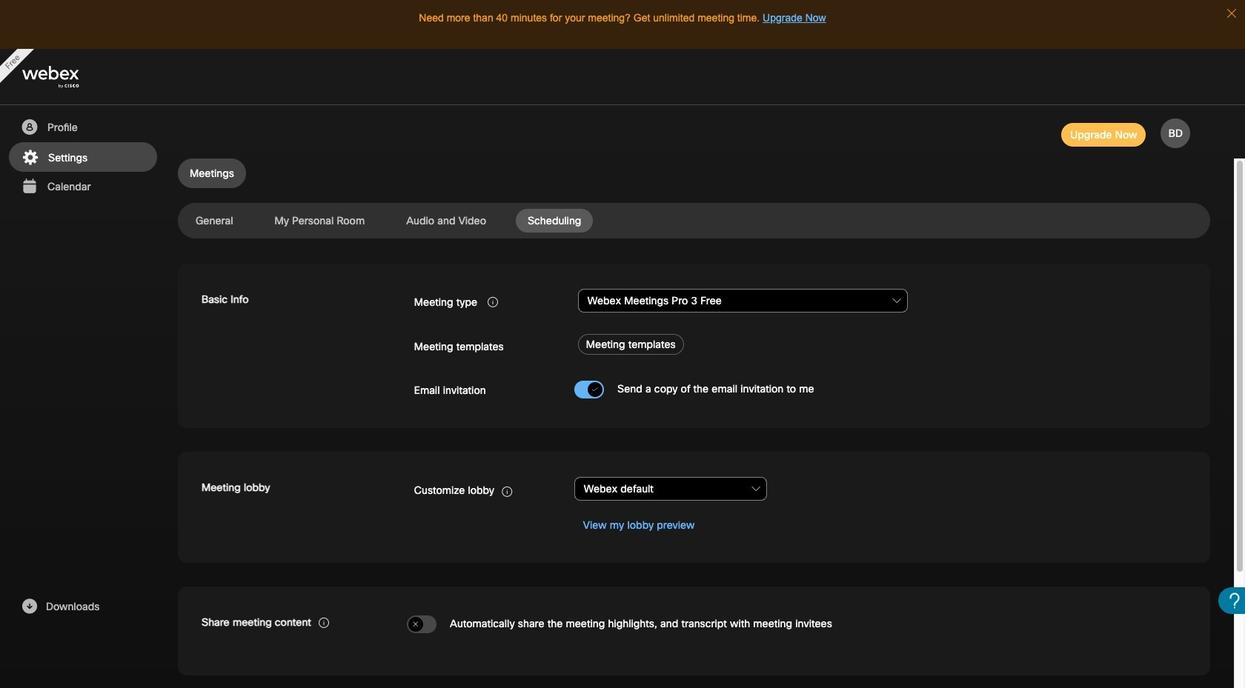 Task type: vqa. For each thing, say whether or not it's contained in the screenshot.
ADVANCED OPTIONS Region
no



Task type: describe. For each thing, give the bounding box(es) containing it.
mds content download_filled image
[[20, 598, 39, 616]]

mds cancel_bold image
[[412, 621, 420, 631]]

1 tab list from the top
[[178, 159, 1211, 188]]

2 tab list from the top
[[178, 209, 1211, 233]]



Task type: locate. For each thing, give the bounding box(es) containing it.
mds settings_filled image
[[21, 149, 39, 167]]

tab list
[[178, 159, 1211, 188], [178, 209, 1211, 233]]

mds check_bold image
[[592, 386, 599, 395]]

banner
[[0, 49, 1246, 105]]

mds meetings_filled image
[[20, 178, 39, 196]]

cisco webex image
[[22, 66, 111, 89]]

mds people circle_filled image
[[20, 119, 39, 136]]

1 vertical spatial tab list
[[178, 209, 1211, 233]]

0 vertical spatial tab list
[[178, 159, 1211, 188]]



